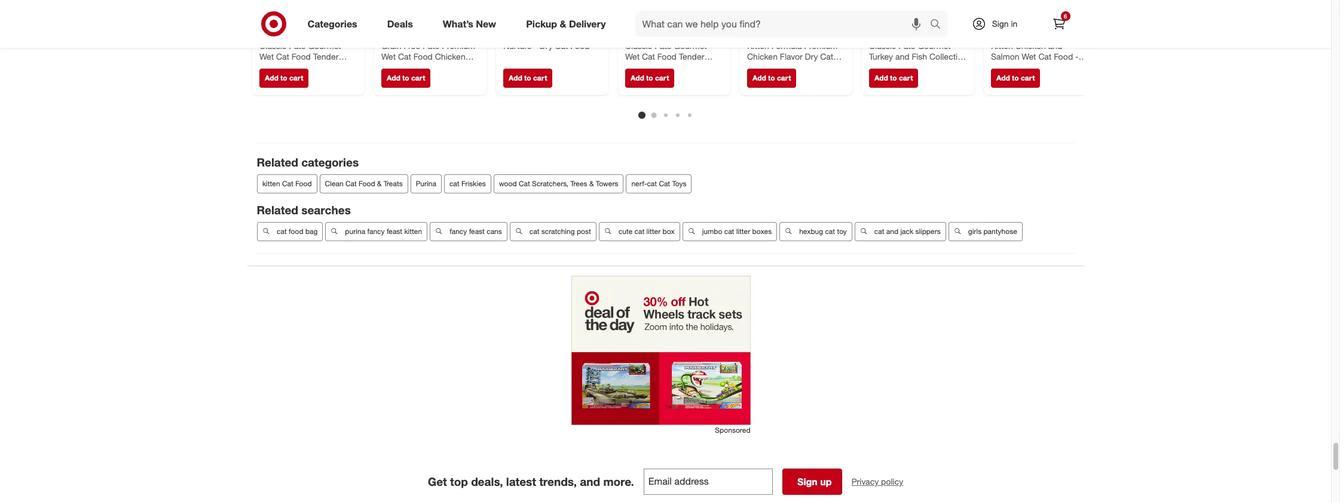 Task type: describe. For each thing, give the bounding box(es) containing it.
bag
[[305, 227, 317, 236]]

privacy policy link
[[852, 477, 904, 489]]

2 to from the left
[[402, 74, 409, 83]]

add for purina fancy feast classic paté gourmet wet cat food tender turkey feast kitten - 3oz
[[265, 74, 278, 83]]

categories
[[302, 156, 359, 169]]

more.
[[604, 475, 634, 489]]

add to cart button for purina fancy feast classic paté gourmet wet cat food tender ocean white fish feast kitten - 3oz
[[625, 69, 674, 88]]

healthy inside see price in cart iams perfect portions grain free paté premium wet cat food chicken recipe healthy kitten - 2.6oz
[[410, 62, 438, 72]]

cart down $7.49 - $11.79 purina kitten chow nurture - dry cat food
[[533, 74, 547, 83]]

turkey inside $0.99 purina fancy feast classic paté gourmet wet cat food tender turkey feast kitten - 3oz
[[259, 62, 283, 72]]

$1.39
[[991, 20, 1012, 30]]

portions
[[433, 30, 465, 41]]

fancy feast cans link
[[430, 222, 507, 241]]

one for chicken
[[1017, 30, 1035, 41]]

kitten inside $0.99 purina fancy feast classic paté gourmet wet cat food tender ocean white fish feast kitten - 3oz
[[625, 72, 647, 82]]

food inside $0.99 purina fancy feast classic paté gourmet wet cat food tender ocean white fish feast kitten - 3oz
[[657, 51, 677, 61]]

cat scratching post
[[529, 227, 591, 236]]

and left more. in the bottom left of the page
[[580, 475, 600, 489]]

hexbug cat toy link
[[780, 222, 852, 241]]

nerf-
[[631, 179, 647, 188]]

- inside $0.99 purina fancy feast classic paté gourmet wet cat food tender ocean white fish feast kitten - 3oz
[[650, 72, 653, 82]]

paté inside $0.99 purina fancy feast classic paté gourmet wet cat food tender turkey feast kitten - 3oz
[[289, 41, 306, 51]]

cute cat litter box link
[[599, 222, 680, 241]]

kitten inside purina fancy feast classic paté gourmet turkey and fish collection kitten wet cat food - 3oz/12ct variety pack
[[869, 62, 891, 72]]

litter for box
[[646, 227, 661, 236]]

in inside see price in cart iams perfect portions grain free paté premium wet cat food chicken recipe healthy kitten - 2.6oz
[[421, 20, 428, 30]]

$7.49 - $11.79 purina kitten chow nurture - dry cat food
[[503, 20, 590, 51]]

tender for kitten
[[313, 51, 338, 61]]

$1.39 purina one healthy kitten chicken and salmon wet cat food - 3oz
[[991, 20, 1079, 72]]

pickup
[[526, 18, 557, 30]]

and inside $1.39 purina one healthy kitten chicken and salmon wet cat food - 3oz
[[1048, 41, 1062, 51]]

kitten inside see price in cart iams perfect portions grain free paté premium wet cat food chicken recipe healthy kitten - 2.6oz
[[440, 62, 463, 72]]

cat inside purina fancy feast classic paté gourmet turkey and fish collection kitten wet cat food - 3oz/12ct variety pack
[[910, 62, 923, 72]]

add to cart for purina fancy feast classic paté gourmet turkey and fish collection kitten wet cat food - 3oz/12ct variety pack
[[875, 74, 913, 83]]

cat left the toys
[[647, 179, 657, 188]]

cat right jumbo
[[724, 227, 734, 236]]

$0.99 purina fancy feast classic paté gourmet wet cat food tender ocean white fish feast kitten - 3oz
[[625, 20, 714, 82]]

premium inside $11.89 purina one healthy kitten formula premium chicken flavor dry cat food - 3.5lbs
[[804, 41, 838, 51]]

new
[[476, 18, 496, 30]]

gourmet for fish
[[674, 41, 707, 51]]

classic inside purina fancy feast classic paté gourmet turkey and fish collection kitten wet cat food - 3oz/12ct variety pack
[[869, 41, 896, 51]]

healthy for premium
[[793, 30, 822, 41]]

what's new link
[[433, 11, 511, 37]]

cat and jack slippers
[[874, 227, 941, 236]]

paté inside see price in cart iams perfect portions grain free paté premium wet cat food chicken recipe healthy kitten - 2.6oz
[[422, 41, 439, 51]]

$7.49
[[503, 20, 524, 30]]

purina inside $7.49 - $11.79 purina kitten chow nurture - dry cat food
[[503, 30, 527, 41]]

food inside $11.89 purina one healthy kitten formula premium chicken flavor dry cat food - 3.5lbs
[[747, 62, 766, 72]]

cart down $1.39 purina one healthy kitten chicken and salmon wet cat food - 3oz
[[1021, 74, 1035, 83]]

salmon
[[991, 51, 1020, 61]]

ocean
[[625, 62, 650, 72]]

jack
[[900, 227, 913, 236]]

cat food bag
[[277, 227, 317, 236]]

dry inside $7.49 - $11.79 purina kitten chow nurture - dry cat food
[[540, 41, 553, 51]]

add to cart for purina one healthy kitten formula premium chicken flavor dry cat food - 3.5lbs
[[753, 74, 791, 83]]

box
[[663, 227, 675, 236]]

$0.99 for $0.99 purina fancy feast classic paté gourmet wet cat food tender turkey feast kitten - 3oz
[[259, 20, 280, 30]]

and left jack
[[886, 227, 898, 236]]

cute cat litter box
[[618, 227, 675, 236]]

pantyhose
[[984, 227, 1017, 236]]

food inside see price in cart iams perfect portions grain free paté premium wet cat food chicken recipe healthy kitten - 2.6oz
[[413, 51, 433, 61]]

hexbug
[[799, 227, 823, 236]]

- inside see price in cart iams perfect portions grain free paté premium wet cat food chicken recipe healthy kitten - 2.6oz
[[465, 62, 468, 72]]

- inside $1.39 purina one healthy kitten chicken and salmon wet cat food - 3oz
[[1076, 51, 1079, 61]]

formula
[[772, 41, 802, 51]]

food inside $1.39 purina one healthy kitten chicken and salmon wet cat food - 3oz
[[1054, 51, 1073, 61]]

add to cart for purina fancy feast classic paté gourmet wet cat food tender ocean white fish feast kitten - 3oz
[[631, 74, 669, 83]]

cat left friskies on the top left
[[449, 179, 459, 188]]

nurture
[[503, 41, 532, 51]]

3oz/12ct
[[869, 72, 902, 82]]

what's
[[443, 18, 474, 30]]

fish inside purina fancy feast classic paté gourmet turkey and fish collection kitten wet cat food - 3oz/12ct variety pack
[[912, 51, 927, 61]]

2 add to cart from the left
[[387, 74, 425, 83]]

to for purina one healthy kitten formula premium chicken flavor dry cat food - 3.5lbs
[[768, 74, 775, 83]]

to for purina fancy feast classic paté gourmet wet cat food tender turkey feast kitten - 3oz
[[280, 74, 287, 83]]

$0.99 for $0.99 purina fancy feast classic paté gourmet wet cat food tender ocean white fish feast kitten - 3oz
[[625, 20, 646, 30]]

deals,
[[471, 475, 503, 489]]

cat inside "link"
[[529, 227, 539, 236]]

add to cart for purina fancy feast classic paté gourmet wet cat food tender turkey feast kitten - 3oz
[[265, 74, 303, 83]]

premium inside see price in cart iams perfect portions grain free paté premium wet cat food chicken recipe healthy kitten - 2.6oz
[[442, 41, 475, 51]]

see
[[381, 20, 396, 30]]

kitten cat food
[[262, 179, 312, 188]]

related for related searches
[[257, 203, 298, 217]]

food inside $7.49 - $11.79 purina kitten chow nurture - dry cat food
[[570, 41, 590, 51]]

tender for fish
[[679, 51, 704, 61]]

2.6oz
[[381, 72, 402, 82]]

nerf-cat cat toys
[[631, 179, 686, 188]]

jumbo cat litter boxes link
[[682, 222, 777, 241]]

wood
[[499, 179, 517, 188]]

purina link
[[410, 175, 442, 194]]

3 add from the left
[[509, 74, 522, 83]]

flavor
[[780, 51, 803, 61]]

& inside the pickup & delivery link
[[560, 18, 567, 30]]

$11.89
[[747, 20, 772, 30]]

cat left food
[[277, 227, 287, 236]]

clean
[[325, 179, 343, 188]]

kitten cat food link
[[257, 175, 317, 194]]

purina fancy feast kitten
[[345, 227, 422, 236]]

slippers
[[915, 227, 941, 236]]

collection
[[930, 51, 967, 61]]

and inside purina fancy feast classic paté gourmet turkey and fish collection kitten wet cat food - 3oz/12ct variety pack
[[895, 51, 910, 61]]

cat inside $1.39 purina one healthy kitten chicken and salmon wet cat food - 3oz
[[1039, 51, 1052, 61]]

sign up button
[[783, 469, 842, 496]]

to for purina fancy feast classic paté gourmet wet cat food tender ocean white fish feast kitten - 3oz
[[646, 74, 653, 83]]

1 fancy from the left
[[367, 227, 385, 236]]

hexbug cat toy
[[799, 227, 847, 236]]

cat scratching post link
[[510, 222, 596, 241]]

classic for ocean
[[625, 41, 652, 51]]

wood cat scratchers, trees & towers link
[[493, 175, 624, 194]]

cat inside $11.89 purina one healthy kitten formula premium chicken flavor dry cat food - 3.5lbs
[[820, 51, 833, 61]]

3oz inside $0.99 purina fancy feast classic paté gourmet wet cat food tender ocean white fish feast kitten - 3oz
[[655, 72, 669, 82]]

cans
[[487, 227, 502, 236]]

food
[[289, 227, 303, 236]]

cart left pack at top right
[[899, 74, 913, 83]]

food inside purina fancy feast classic paté gourmet turkey and fish collection kitten wet cat food - 3oz/12ct variety pack
[[926, 62, 945, 72]]

clean cat food & treats link
[[319, 175, 408, 194]]

2 feast from the left
[[469, 227, 485, 236]]

search button
[[925, 11, 954, 39]]

policy
[[881, 477, 904, 487]]

categories
[[308, 18, 357, 30]]

pickup & delivery
[[526, 18, 606, 30]]

delivery
[[569, 18, 606, 30]]

nerf-cat cat toys link
[[626, 175, 692, 194]]

healthy for and
[[1037, 30, 1066, 41]]

cat inside $0.99 purina fancy feast classic paté gourmet wet cat food tender ocean white fish feast kitten - 3oz
[[642, 51, 655, 61]]

scratchers,
[[532, 179, 568, 188]]

free
[[404, 41, 420, 51]]

cart down white
[[655, 74, 669, 83]]

purina fancy feast classic paté gourmet turkey and fish collection kitten wet cat food - 3oz/12ct variety pack link
[[869, 0, 967, 82]]

variety
[[904, 72, 929, 82]]

purina inside $1.39 purina one healthy kitten chicken and salmon wet cat food - 3oz
[[991, 30, 1015, 41]]



Task type: vqa. For each thing, say whether or not it's contained in the screenshot.
the bottommost optical
no



Task type: locate. For each thing, give the bounding box(es) containing it.
in inside sign in link
[[1011, 19, 1018, 29]]

get top deals, latest trends, and more.
[[428, 475, 634, 489]]

cat right cute
[[634, 227, 644, 236]]

search
[[925, 19, 954, 31]]

iams
[[381, 30, 401, 41]]

fancy right purina
[[367, 227, 385, 236]]

and
[[1048, 41, 1062, 51], [895, 51, 910, 61], [886, 227, 898, 236], [580, 475, 600, 489]]

add to cart for purina one healthy kitten chicken and salmon wet cat food - 3oz
[[997, 74, 1035, 83]]

add to cart button for purina one healthy kitten chicken and salmon wet cat food - 3oz
[[991, 69, 1040, 88]]

2 one from the left
[[1017, 30, 1035, 41]]

& left treats
[[377, 179, 381, 188]]

3oz down salmon
[[991, 62, 1005, 72]]

- inside purina fancy feast classic paté gourmet turkey and fish collection kitten wet cat food - 3oz/12ct variety pack
[[947, 62, 950, 72]]

kitten down portions
[[440, 62, 463, 72]]

7 to from the left
[[1012, 74, 1019, 83]]

4 to from the left
[[646, 74, 653, 83]]

purina fancy feast classic paté gourmet turkey and fish collection kitten wet cat food - 3oz/12ct variety pack image
[[869, 0, 967, 13], [869, 0, 967, 13]]

kitten inside $11.89 purina one healthy kitten formula premium chicken flavor dry cat food - 3.5lbs
[[747, 41, 769, 51]]

0 vertical spatial related
[[257, 156, 298, 169]]

food down "6" link
[[1054, 51, 1073, 61]]

1 horizontal spatial &
[[560, 18, 567, 30]]

see price in cart iams perfect portions grain free paté premium wet cat food chicken recipe healthy kitten - 2.6oz
[[381, 20, 475, 82]]

1 fancy from the left
[[285, 30, 308, 41]]

2 related from the top
[[257, 203, 298, 217]]

cute
[[618, 227, 633, 236]]

4 paté from the left
[[899, 41, 916, 51]]

cat friskies link
[[444, 175, 491, 194]]

treats
[[383, 179, 403, 188]]

dry right flavor
[[805, 51, 818, 61]]

premium right formula
[[804, 41, 838, 51]]

get
[[428, 475, 447, 489]]

0 vertical spatial fish
[[912, 51, 927, 61]]

add to cart down 'ocean'
[[631, 74, 669, 83]]

add down salmon
[[997, 74, 1010, 83]]

related up cat food bag link
[[257, 203, 298, 217]]

what's new
[[443, 18, 496, 30]]

6 add to cart button from the left
[[869, 69, 918, 88]]

add for purina fancy feast classic paté gourmet turkey and fish collection kitten wet cat food - 3oz/12ct variety pack
[[875, 74, 888, 83]]

$11.79
[[532, 20, 557, 30]]

$0.99
[[259, 20, 280, 30], [625, 20, 646, 30]]

toy
[[837, 227, 847, 236]]

feast inside purina fancy feast classic paté gourmet turkey and fish collection kitten wet cat food - 3oz/12ct variety pack
[[920, 30, 940, 41]]

0 horizontal spatial chicken
[[435, 51, 465, 61]]

& inside clean cat food & treats link
[[377, 179, 381, 188]]

1 horizontal spatial dry
[[805, 51, 818, 61]]

dry down $11.79
[[540, 41, 553, 51]]

kitten up salmon
[[991, 41, 1013, 51]]

up
[[821, 477, 832, 489]]

to down $0.99 purina fancy feast classic paté gourmet wet cat food tender turkey feast kitten - 3oz
[[280, 74, 287, 83]]

healthy inside $11.89 purina one healthy kitten formula premium chicken flavor dry cat food - 3.5lbs
[[793, 30, 822, 41]]

2 horizontal spatial fancy
[[895, 30, 918, 41]]

0 horizontal spatial feast
[[387, 227, 402, 236]]

2 horizontal spatial gourmet
[[918, 41, 951, 51]]

0 horizontal spatial in
[[421, 20, 428, 30]]

sign for sign up
[[798, 477, 818, 489]]

white
[[652, 62, 674, 72]]

food down related categories at the top left of page
[[295, 179, 312, 188]]

add to cart down $0.99 purina fancy feast classic paté gourmet wet cat food tender turkey feast kitten - 3oz
[[265, 74, 303, 83]]

6 to from the left
[[890, 74, 897, 83]]

7 add from the left
[[997, 74, 1010, 83]]

cat inside see price in cart iams perfect portions grain free paté premium wet cat food chicken recipe healthy kitten - 2.6oz
[[398, 51, 411, 61]]

food left 3.5lbs
[[747, 62, 766, 72]]

2 $0.99 from the left
[[625, 20, 646, 30]]

2 fancy from the left
[[651, 30, 674, 41]]

fish up variety
[[912, 51, 927, 61]]

pickup & delivery link
[[516, 11, 621, 37]]

add to cart button for purina fancy feast classic paté gourmet wet cat food tender turkey feast kitten - 3oz
[[259, 69, 308, 88]]

sign in link
[[962, 11, 1037, 37]]

fish
[[912, 51, 927, 61], [676, 62, 691, 72]]

add to cart down recipe
[[387, 74, 425, 83]]

wet inside $0.99 purina fancy feast classic paté gourmet wet cat food tender ocean white fish feast kitten - 3oz
[[625, 51, 640, 61]]

kitten
[[262, 179, 280, 188], [404, 227, 422, 236]]

0 horizontal spatial turkey
[[259, 62, 283, 72]]

purina inside $11.89 purina one healthy kitten formula premium chicken flavor dry cat food - 3.5lbs
[[747, 30, 771, 41]]

litter left the boxes
[[736, 227, 750, 236]]

to left variety
[[890, 74, 897, 83]]

trees
[[570, 179, 587, 188]]

2 add from the left
[[387, 74, 400, 83]]

chicken
[[1016, 41, 1046, 51], [435, 51, 465, 61], [747, 51, 778, 61]]

add down 'ocean'
[[631, 74, 644, 83]]

healthy
[[793, 30, 822, 41], [1037, 30, 1066, 41], [410, 62, 438, 72]]

food inside $0.99 purina fancy feast classic paté gourmet wet cat food tender turkey feast kitten - 3oz
[[291, 51, 311, 61]]

paté down categories link
[[289, 41, 306, 51]]

0 horizontal spatial healthy
[[410, 62, 438, 72]]

fancy down categories
[[285, 30, 308, 41]]

add down the nurture
[[509, 74, 522, 83]]

paté up white
[[655, 41, 672, 51]]

to down salmon
[[1012, 74, 1019, 83]]

to down 'ocean'
[[646, 74, 653, 83]]

kitten down $11.79
[[529, 30, 551, 41]]

gourmet inside $0.99 purina fancy feast classic paté gourmet wet cat food tender turkey feast kitten - 3oz
[[308, 41, 341, 51]]

$0.99 purina fancy feast classic paté gourmet wet cat food tender turkey feast kitten - 3oz
[[259, 20, 352, 72]]

cat left toy
[[825, 227, 835, 236]]

cart down 3.5lbs
[[777, 74, 791, 83]]

$0.99 inside $0.99 purina fancy feast classic paté gourmet wet cat food tender ocean white fish feast kitten - 3oz
[[625, 20, 646, 30]]

add to cart down 3.5lbs
[[753, 74, 791, 83]]

1 tender from the left
[[313, 51, 338, 61]]

purina fancy feast kitten link
[[325, 222, 427, 241]]

1 horizontal spatial sign
[[992, 19, 1009, 29]]

food up pack at top right
[[926, 62, 945, 72]]

to for purina fancy feast classic paté gourmet turkey and fish collection kitten wet cat food - 3oz/12ct variety pack
[[890, 74, 897, 83]]

kitten down categories
[[308, 62, 330, 72]]

2 premium from the left
[[804, 41, 838, 51]]

fancy inside $0.99 purina fancy feast classic paté gourmet wet cat food tender ocean white fish feast kitten - 3oz
[[651, 30, 674, 41]]

1 horizontal spatial litter
[[736, 227, 750, 236]]

purina inside purina fancy feast classic paté gourmet turkey and fish collection kitten wet cat food - 3oz/12ct variety pack
[[869, 30, 893, 41]]

3 fancy from the left
[[895, 30, 918, 41]]

in
[[1011, 19, 1018, 29], [421, 20, 428, 30]]

1 paté from the left
[[289, 41, 306, 51]]

wet inside see price in cart iams perfect portions grain free paté premium wet cat food chicken recipe healthy kitten - 2.6oz
[[381, 51, 396, 61]]

tender
[[313, 51, 338, 61], [679, 51, 704, 61]]

3oz inside $0.99 purina fancy feast classic paté gourmet wet cat food tender turkey feast kitten - 3oz
[[338, 62, 352, 72]]

fancy for white
[[651, 30, 674, 41]]

chicken inside $1.39 purina one healthy kitten chicken and salmon wet cat food - 3oz
[[1016, 41, 1046, 51]]

4 add to cart from the left
[[631, 74, 669, 83]]

one inside $1.39 purina one healthy kitten chicken and salmon wet cat food - 3oz
[[1017, 30, 1035, 41]]

classic inside $0.99 purina fancy feast classic paté gourmet wet cat food tender turkey feast kitten - 3oz
[[259, 41, 286, 51]]

healthy inside $1.39 purina one healthy kitten chicken and salmon wet cat food - 3oz
[[1037, 30, 1066, 41]]

1 vertical spatial kitten
[[404, 227, 422, 236]]

purina
[[259, 30, 283, 41], [503, 30, 527, 41], [625, 30, 649, 41], [747, 30, 771, 41], [869, 30, 893, 41], [991, 30, 1015, 41], [416, 179, 436, 188]]

1 litter from the left
[[646, 227, 661, 236]]

sign inside sign in link
[[992, 19, 1009, 29]]

0 horizontal spatial gourmet
[[308, 41, 341, 51]]

3oz down categories link
[[338, 62, 352, 72]]

- inside $11.89 purina one healthy kitten formula premium chicken flavor dry cat food - 3.5lbs
[[769, 62, 772, 72]]

privacy policy
[[852, 477, 904, 487]]

0 horizontal spatial tender
[[313, 51, 338, 61]]

1 $0.99 from the left
[[259, 20, 280, 30]]

add to cart left pack at top right
[[875, 74, 913, 83]]

kitten inside $1.39 purina one healthy kitten chicken and salmon wet cat food - 3oz
[[991, 41, 1013, 51]]

3 add to cart button from the left
[[503, 69, 552, 88]]

add to cart down salmon
[[997, 74, 1035, 83]]

perfect
[[404, 30, 431, 41]]

cart up portions
[[430, 20, 447, 30]]

purina fancy feast classic paté gourmet turkey and fish collection kitten wet cat food - 3oz/12ct variety pack
[[869, 30, 967, 82]]

sign in
[[992, 19, 1018, 29]]

5 to from the left
[[768, 74, 775, 83]]

kitten down purina link
[[404, 227, 422, 236]]

girls pantyhose link
[[949, 222, 1023, 241]]

toys
[[672, 179, 686, 188]]

fancy
[[367, 227, 385, 236], [449, 227, 467, 236]]

6 add to cart from the left
[[875, 74, 913, 83]]

1 feast from the left
[[387, 227, 402, 236]]

0 horizontal spatial kitten
[[262, 179, 280, 188]]

-
[[526, 20, 529, 30], [534, 41, 537, 51], [1076, 51, 1079, 61], [333, 62, 336, 72], [465, 62, 468, 72], [769, 62, 772, 72], [947, 62, 950, 72], [650, 72, 653, 82]]

chicken down portions
[[435, 51, 465, 61]]

2 horizontal spatial 3oz
[[991, 62, 1005, 72]]

1 gourmet from the left
[[308, 41, 341, 51]]

gourmet inside $0.99 purina fancy feast classic paté gourmet wet cat food tender ocean white fish feast kitten - 3oz
[[674, 41, 707, 51]]

related categories
[[257, 156, 359, 169]]

7 add to cart from the left
[[997, 74, 1035, 83]]

fancy up white
[[651, 30, 674, 41]]

paté down perfect
[[422, 41, 439, 51]]

1 horizontal spatial premium
[[804, 41, 838, 51]]

feast left cans
[[469, 227, 485, 236]]

add down $11.89 purina one healthy kitten formula premium chicken flavor dry cat food - 3.5lbs on the right top of the page
[[753, 74, 766, 83]]

1 add to cart from the left
[[265, 74, 303, 83]]

chow
[[554, 30, 575, 41]]

paté up variety
[[899, 41, 916, 51]]

fish right white
[[676, 62, 691, 72]]

purina inside $0.99 purina fancy feast classic paté gourmet wet cat food tender turkey feast kitten - 3oz
[[259, 30, 283, 41]]

kitten inside $0.99 purina fancy feast classic paté gourmet wet cat food tender turkey feast kitten - 3oz
[[308, 62, 330, 72]]

1 premium from the left
[[442, 41, 475, 51]]

paté
[[289, 41, 306, 51], [422, 41, 439, 51], [655, 41, 672, 51], [899, 41, 916, 51]]

3oz down white
[[655, 72, 669, 82]]

5 add from the left
[[753, 74, 766, 83]]

turkey inside purina fancy feast classic paté gourmet turkey and fish collection kitten wet cat food - 3oz/12ct variety pack
[[869, 51, 893, 61]]

add down $0.99 purina fancy feast classic paté gourmet wet cat food tender turkey feast kitten - 3oz
[[265, 74, 278, 83]]

to right 2.6oz
[[402, 74, 409, 83]]

1 horizontal spatial healthy
[[793, 30, 822, 41]]

chicken up 3.5lbs
[[747, 51, 778, 61]]

wood cat scratchers, trees & towers
[[499, 179, 618, 188]]

1 vertical spatial fish
[[676, 62, 691, 72]]

& up chow
[[560, 18, 567, 30]]

None text field
[[644, 469, 773, 496]]

food down chow
[[570, 41, 590, 51]]

0 horizontal spatial 3oz
[[338, 62, 352, 72]]

sponsored
[[715, 426, 751, 435]]

1 horizontal spatial 3oz
[[655, 72, 669, 82]]

What can we help you find? suggestions appear below search field
[[635, 11, 933, 37]]

2 gourmet from the left
[[674, 41, 707, 51]]

add left variety
[[875, 74, 888, 83]]

& right trees
[[589, 179, 594, 188]]

chicken inside see price in cart iams perfect portions grain free paté premium wet cat food chicken recipe healthy kitten - 2.6oz
[[435, 51, 465, 61]]

purina fancy feast classic paté gourmet wet cat food tender ocean white fish feast kitten - 3oz image
[[625, 0, 723, 13], [625, 0, 723, 13]]

and down "6" link
[[1048, 41, 1062, 51]]

post
[[577, 227, 591, 236]]

cat inside $7.49 - $11.79 purina kitten chow nurture - dry cat food
[[555, 41, 568, 51]]

3 paté from the left
[[655, 41, 672, 51]]

fancy left search button
[[895, 30, 918, 41]]

girls
[[968, 227, 982, 236]]

1 horizontal spatial feast
[[469, 227, 485, 236]]

one up formula
[[773, 30, 791, 41]]

0 horizontal spatial $0.99
[[259, 20, 280, 30]]

add down recipe
[[387, 74, 400, 83]]

litter left box
[[646, 227, 661, 236]]

add for purina one healthy kitten chicken and salmon wet cat food - 3oz
[[997, 74, 1010, 83]]

healthy up formula
[[793, 30, 822, 41]]

wet inside $1.39 purina one healthy kitten chicken and salmon wet cat food - 3oz
[[1022, 51, 1036, 61]]

food down free
[[413, 51, 433, 61]]

1 horizontal spatial kitten
[[404, 227, 422, 236]]

sign inside sign up button
[[798, 477, 818, 489]]

in up salmon
[[1011, 19, 1018, 29]]

healthy down '6'
[[1037, 30, 1066, 41]]

cat inside $0.99 purina fancy feast classic paté gourmet wet cat food tender turkey feast kitten - 3oz
[[276, 51, 289, 61]]

fish inside $0.99 purina fancy feast classic paté gourmet wet cat food tender ocean white fish feast kitten - 3oz
[[676, 62, 691, 72]]

sign up salmon
[[992, 19, 1009, 29]]

gourmet
[[308, 41, 341, 51], [674, 41, 707, 51], [918, 41, 951, 51]]

4 add to cart button from the left
[[625, 69, 674, 88]]

1 classic from the left
[[259, 41, 286, 51]]

fancy
[[285, 30, 308, 41], [651, 30, 674, 41], [895, 30, 918, 41]]

tender inside $0.99 purina fancy feast classic paté gourmet wet cat food tender ocean white fish feast kitten - 3oz
[[679, 51, 704, 61]]

2 horizontal spatial classic
[[869, 41, 896, 51]]

to
[[280, 74, 287, 83], [402, 74, 409, 83], [524, 74, 531, 83], [646, 74, 653, 83], [768, 74, 775, 83], [890, 74, 897, 83], [1012, 74, 1019, 83]]

2 paté from the left
[[422, 41, 439, 51]]

cat friskies
[[449, 179, 486, 188]]

1 horizontal spatial classic
[[625, 41, 652, 51]]

2 horizontal spatial &
[[589, 179, 594, 188]]

6
[[1064, 13, 1068, 20]]

kitten down $11.89
[[747, 41, 769, 51]]

deals link
[[377, 11, 428, 37]]

7 add to cart button from the left
[[991, 69, 1040, 88]]

2 litter from the left
[[736, 227, 750, 236]]

cat
[[555, 41, 568, 51], [276, 51, 289, 61], [398, 51, 411, 61], [642, 51, 655, 61], [820, 51, 833, 61], [1039, 51, 1052, 61], [910, 62, 923, 72], [282, 179, 293, 188], [345, 179, 357, 188], [519, 179, 530, 188], [659, 179, 670, 188]]

2 add to cart button from the left
[[381, 69, 430, 88]]

2 horizontal spatial healthy
[[1037, 30, 1066, 41]]

& inside wood cat scratchers, trees & towers link
[[589, 179, 594, 188]]

cat food bag link
[[257, 222, 323, 241]]

0 horizontal spatial fancy
[[285, 30, 308, 41]]

1 related from the top
[[257, 156, 298, 169]]

0 horizontal spatial premium
[[442, 41, 475, 51]]

recipe
[[381, 62, 408, 72]]

to down 3.5lbs
[[768, 74, 775, 83]]

sign for sign in
[[992, 19, 1009, 29]]

1 add to cart button from the left
[[259, 69, 308, 88]]

cart
[[430, 20, 447, 30], [289, 74, 303, 83], [411, 74, 425, 83], [533, 74, 547, 83], [655, 74, 669, 83], [777, 74, 791, 83], [899, 74, 913, 83], [1021, 74, 1035, 83]]

food down categories
[[291, 51, 311, 61]]

kitten inside $7.49 - $11.79 purina kitten chow nurture - dry cat food
[[529, 30, 551, 41]]

kitten up related searches
[[262, 179, 280, 188]]

1 horizontal spatial $0.99
[[625, 20, 646, 30]]

to down the nurture
[[524, 74, 531, 83]]

price
[[399, 20, 419, 30]]

purina one healthy kitten chicken and salmon wet cat food - 3oz image
[[991, 0, 1089, 13], [991, 0, 1089, 13]]

purina fancy feast classic paté gourmet wet cat food tender turkey feast kitten - 3oz image
[[259, 0, 357, 13], [259, 0, 357, 13]]

related for related categories
[[257, 156, 298, 169]]

1 horizontal spatial gourmet
[[674, 41, 707, 51]]

0 horizontal spatial dry
[[540, 41, 553, 51]]

0 horizontal spatial one
[[773, 30, 791, 41]]

add for purina one healthy kitten formula premium chicken flavor dry cat food - 3.5lbs
[[753, 74, 766, 83]]

1 horizontal spatial fancy
[[449, 227, 467, 236]]

$11.89 purina one healthy kitten formula premium chicken flavor dry cat food - 3.5lbs
[[747, 20, 838, 72]]

1 horizontal spatial fancy
[[651, 30, 674, 41]]

fancy left cans
[[449, 227, 467, 236]]

- inside $0.99 purina fancy feast classic paté gourmet wet cat food tender turkey feast kitten - 3oz
[[333, 62, 336, 72]]

0 horizontal spatial sign
[[798, 477, 818, 489]]

cat left scratching
[[529, 227, 539, 236]]

fancy inside purina fancy feast classic paté gourmet turkey and fish collection kitten wet cat food - 3oz/12ct variety pack
[[895, 30, 918, 41]]

1 one from the left
[[773, 30, 791, 41]]

related up kitten cat food
[[257, 156, 298, 169]]

categories link
[[297, 11, 372, 37]]

wet inside purina fancy feast classic paté gourmet turkey and fish collection kitten wet cat food - 3oz/12ct variety pack
[[894, 62, 908, 72]]

1 horizontal spatial turkey
[[869, 51, 893, 61]]

chicken inside $11.89 purina one healthy kitten formula premium chicken flavor dry cat food - 3.5lbs
[[747, 51, 778, 61]]

clean cat food & treats
[[325, 179, 403, 188]]

1 horizontal spatial in
[[1011, 19, 1018, 29]]

one down sign in
[[1017, 30, 1035, 41]]

boxes
[[752, 227, 772, 236]]

add to cart button for purina one healthy kitten formula premium chicken flavor dry cat food - 3.5lbs
[[747, 69, 796, 88]]

cart down $0.99 purina fancy feast classic paté gourmet wet cat food tender turkey feast kitten - 3oz
[[289, 74, 303, 83]]

purina
[[345, 227, 365, 236]]

1 to from the left
[[280, 74, 287, 83]]

0 horizontal spatial fish
[[676, 62, 691, 72]]

3oz
[[338, 62, 352, 72], [991, 62, 1005, 72], [655, 72, 669, 82]]

dry inside $11.89 purina one healthy kitten formula premium chicken flavor dry cat food - 3.5lbs
[[805, 51, 818, 61]]

cat left jack
[[874, 227, 884, 236]]

girls pantyhose
[[968, 227, 1017, 236]]

3 to from the left
[[524, 74, 531, 83]]

privacy
[[852, 477, 879, 487]]

tender inside $0.99 purina fancy feast classic paté gourmet wet cat food tender turkey feast kitten - 3oz
[[313, 51, 338, 61]]

0 horizontal spatial classic
[[259, 41, 286, 51]]

add for purina fancy feast classic paté gourmet wet cat food tender ocean white fish feast kitten - 3oz
[[631, 74, 644, 83]]

add to cart down the nurture
[[509, 74, 547, 83]]

add to cart button
[[259, 69, 308, 88], [381, 69, 430, 88], [503, 69, 552, 88], [625, 69, 674, 88], [747, 69, 796, 88], [869, 69, 918, 88], [991, 69, 1040, 88]]

feast
[[310, 30, 330, 41], [676, 30, 696, 41], [920, 30, 940, 41], [286, 62, 306, 72], [694, 62, 714, 72]]

premium down portions
[[442, 41, 475, 51]]

pack
[[932, 72, 950, 82]]

0 horizontal spatial &
[[377, 179, 381, 188]]

1 horizontal spatial fish
[[912, 51, 927, 61]]

$0.99 inside $0.99 purina fancy feast classic paté gourmet wet cat food tender turkey feast kitten - 3oz
[[259, 20, 280, 30]]

paté inside purina fancy feast classic paté gourmet turkey and fish collection kitten wet cat food - 3oz/12ct variety pack
[[899, 41, 916, 51]]

gourmet for kitten
[[308, 41, 341, 51]]

3 gourmet from the left
[[918, 41, 951, 51]]

classic for turkey
[[259, 41, 286, 51]]

0 horizontal spatial litter
[[646, 227, 661, 236]]

3 classic from the left
[[869, 41, 896, 51]]

towers
[[596, 179, 618, 188]]

gourmet inside purina fancy feast classic paté gourmet turkey and fish collection kitten wet cat food - 3oz/12ct variety pack
[[918, 41, 951, 51]]

1 vertical spatial turkey
[[259, 62, 283, 72]]

kitten
[[529, 30, 551, 41], [747, 41, 769, 51], [991, 41, 1013, 51], [308, 62, 330, 72], [440, 62, 463, 72], [869, 62, 891, 72], [625, 72, 647, 82]]

1 horizontal spatial tender
[[679, 51, 704, 61]]

3oz inside $1.39 purina one healthy kitten chicken and salmon wet cat food - 3oz
[[991, 62, 1005, 72]]

one inside $11.89 purina one healthy kitten formula premium chicken flavor dry cat food - 3.5lbs
[[773, 30, 791, 41]]

3.5lbs
[[774, 62, 797, 72]]

fancy inside $0.99 purina fancy feast classic paté gourmet wet cat food tender turkey feast kitten - 3oz
[[285, 30, 308, 41]]

advertisement region
[[571, 276, 751, 426]]

0 vertical spatial sign
[[992, 19, 1009, 29]]

5 add to cart from the left
[[753, 74, 791, 83]]

1 add from the left
[[265, 74, 278, 83]]

fancy for feast
[[285, 30, 308, 41]]

sign up
[[798, 477, 832, 489]]

0 horizontal spatial fancy
[[367, 227, 385, 236]]

2 tender from the left
[[679, 51, 704, 61]]

searches
[[302, 203, 351, 217]]

to for purina one healthy kitten chicken and salmon wet cat food - 3oz
[[1012, 74, 1019, 83]]

food
[[570, 41, 590, 51], [291, 51, 311, 61], [413, 51, 433, 61], [657, 51, 677, 61], [1054, 51, 1073, 61], [747, 62, 766, 72], [926, 62, 945, 72], [295, 179, 312, 188], [359, 179, 375, 188]]

add to cart button for purina fancy feast classic paté gourmet turkey and fish collection kitten wet cat food - 3oz/12ct variety pack
[[869, 69, 918, 88]]

2 fancy from the left
[[449, 227, 467, 236]]

kitten down 'ocean'
[[625, 72, 647, 82]]

cart inside see price in cart iams perfect portions grain free paté premium wet cat food chicken recipe healthy kitten - 2.6oz
[[430, 20, 447, 30]]

sign left up
[[798, 477, 818, 489]]

2 horizontal spatial chicken
[[1016, 41, 1046, 51]]

6 link
[[1046, 11, 1072, 37]]

litter for boxes
[[736, 227, 750, 236]]

in up perfect
[[421, 20, 428, 30]]

1 vertical spatial related
[[257, 203, 298, 217]]

classic inside $0.99 purina fancy feast classic paté gourmet wet cat food tender ocean white fish feast kitten - 3oz
[[625, 41, 652, 51]]

food left treats
[[359, 179, 375, 188]]

trends,
[[539, 475, 577, 489]]

one for formula
[[773, 30, 791, 41]]

and up variety
[[895, 51, 910, 61]]

0 vertical spatial turkey
[[869, 51, 893, 61]]

2 classic from the left
[[625, 41, 652, 51]]

1 horizontal spatial chicken
[[747, 51, 778, 61]]

4 add from the left
[[631, 74, 644, 83]]

cart right 2.6oz
[[411, 74, 425, 83]]

1 horizontal spatial one
[[1017, 30, 1035, 41]]

paté inside $0.99 purina fancy feast classic paté gourmet wet cat food tender ocean white fish feast kitten - 3oz
[[655, 41, 672, 51]]

food up white
[[657, 51, 677, 61]]

1 vertical spatial sign
[[798, 477, 818, 489]]

kitten up 3oz/12ct
[[869, 62, 891, 72]]

5 add to cart button from the left
[[747, 69, 796, 88]]

healthy down free
[[410, 62, 438, 72]]

purina inside $0.99 purina fancy feast classic paté gourmet wet cat food tender ocean white fish feast kitten - 3oz
[[625, 30, 649, 41]]

3 add to cart from the left
[[509, 74, 547, 83]]

wet inside $0.99 purina fancy feast classic paté gourmet wet cat food tender turkey feast kitten - 3oz
[[259, 51, 274, 61]]

6 add from the left
[[875, 74, 888, 83]]

chicken up salmon
[[1016, 41, 1046, 51]]

purina one healthy kitten formula premium chicken flavor dry cat food - 3.5lbs image
[[747, 0, 845, 13], [747, 0, 845, 13]]

feast right purina
[[387, 227, 402, 236]]

0 vertical spatial kitten
[[262, 179, 280, 188]]



